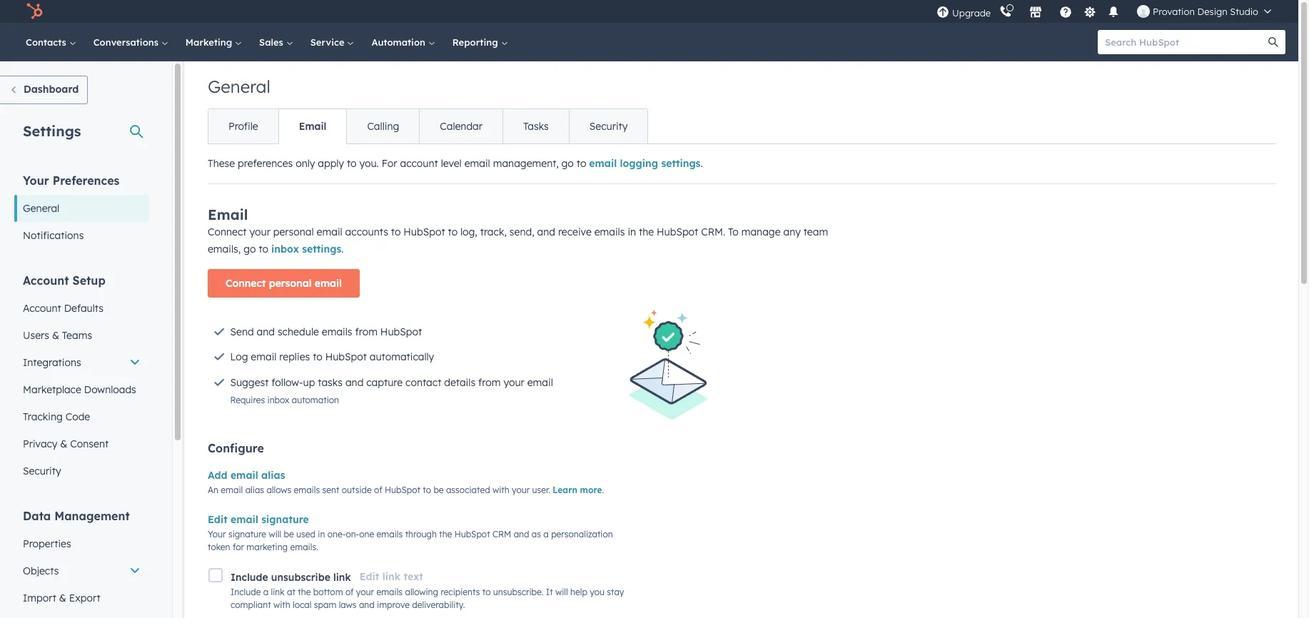 Task type: vqa. For each thing, say whether or not it's contained in the screenshot.
more
yes



Task type: locate. For each thing, give the bounding box(es) containing it.
reporting
[[453, 36, 501, 48]]

Search HubSpot search field
[[1098, 30, 1273, 54]]

a inside the edit link text include a link at the bottom of your emails allowing recipients to unsubscribe. it will help you stay compliant with local spam laws and improve deliverability.
[[263, 587, 269, 598]]

marketing
[[186, 36, 235, 48]]

0 vertical spatial settings
[[661, 157, 701, 170]]

account
[[23, 273, 69, 288], [23, 302, 61, 315]]

personal up inbox settings link
[[273, 226, 314, 238]]

alias up allows
[[261, 469, 285, 482]]

email link
[[278, 109, 347, 144]]

compliant
[[231, 600, 271, 611]]

your left user. on the left bottom of the page
[[512, 485, 530, 496]]

0 vertical spatial edit
[[208, 513, 228, 526]]

connect for connect your personal email accounts to hubspot to log, track, send, and receive emails in the hubspot crm. to manage any team emails, go to
[[208, 226, 247, 238]]

0 horizontal spatial .
[[342, 243, 344, 256]]

1 vertical spatial from
[[478, 376, 501, 389]]

1 vertical spatial the
[[439, 529, 452, 540]]

emails inside edit email signature your signature will be used in one-on-one emails through the hubspot crm and as a personalization token for marketing emails.
[[377, 529, 403, 540]]

0 horizontal spatial security
[[23, 465, 61, 478]]

general up profile link
[[208, 76, 271, 97]]

signature up for
[[228, 529, 266, 540]]

security up logging
[[590, 120, 628, 133]]

1 vertical spatial &
[[60, 438, 67, 451]]

your up laws
[[356, 587, 374, 598]]

signature
[[261, 513, 309, 526], [228, 529, 266, 540]]

users
[[23, 329, 49, 342]]

and right tasks
[[346, 376, 364, 389]]

tasks
[[523, 120, 549, 133]]

1 horizontal spatial be
[[434, 485, 444, 496]]

be left used
[[284, 529, 294, 540]]

1 horizontal spatial go
[[562, 157, 574, 170]]

privacy & consent link
[[14, 431, 149, 458]]

any
[[784, 226, 801, 238]]

menu containing provation design studio
[[935, 0, 1282, 23]]

1 vertical spatial with
[[273, 600, 290, 611]]

tasks link
[[503, 109, 569, 144]]

0 horizontal spatial email
[[208, 206, 248, 223]]

1 vertical spatial in
[[318, 529, 325, 540]]

link up bottom
[[333, 571, 351, 584]]

the left crm. in the right top of the page
[[639, 226, 654, 238]]

users & teams link
[[14, 322, 149, 349]]

and inside the edit link text include a link at the bottom of your emails allowing recipients to unsubscribe. it will help you stay compliant with local spam laws and improve deliverability.
[[359, 600, 375, 611]]

edit inside edit email signature your signature will be used in one-on-one emails through the hubspot crm and as a personalization token for marketing emails.
[[208, 513, 228, 526]]

& for consent
[[60, 438, 67, 451]]

of inside the edit link text include a link at the bottom of your emails allowing recipients to unsubscribe. it will help you stay compliant with local spam laws and improve deliverability.
[[346, 587, 354, 598]]

from up the log email replies to hubspot automatically
[[355, 325, 378, 338]]

your left preferences
[[23, 174, 49, 188]]

1 horizontal spatial in
[[628, 226, 636, 238]]

general
[[208, 76, 271, 97], [23, 202, 59, 215]]

notifications
[[23, 229, 84, 242]]

for
[[382, 157, 397, 170]]

0 vertical spatial a
[[544, 529, 549, 540]]

1 vertical spatial security
[[23, 465, 61, 478]]

0 vertical spatial alias
[[261, 469, 285, 482]]

0 horizontal spatial will
[[269, 529, 281, 540]]

your inside suggest follow-up tasks and capture contact details from your email requires inbox automation
[[504, 376, 525, 389]]

hubspot left log,
[[404, 226, 445, 238]]

1 vertical spatial be
[[284, 529, 294, 540]]

consent
[[70, 438, 109, 451]]

follow-
[[272, 376, 303, 389]]

edit up token
[[208, 513, 228, 526]]

link
[[382, 571, 401, 583], [333, 571, 351, 584], [271, 587, 285, 598]]

0 vertical spatial include
[[231, 571, 268, 584]]

. inside add email alias an email alias allows emails sent outside of hubspot to be associated with your user. learn more .
[[602, 485, 604, 496]]

inbox down follow-
[[267, 395, 290, 405]]

connect for connect personal email
[[226, 277, 266, 290]]

contacts
[[26, 36, 69, 48]]

1 horizontal spatial from
[[478, 376, 501, 389]]

of up laws
[[346, 587, 354, 598]]

1 horizontal spatial a
[[544, 529, 549, 540]]

1 vertical spatial account
[[23, 302, 61, 315]]

a inside edit email signature your signature will be used in one-on-one emails through the hubspot crm and as a personalization token for marketing emails.
[[544, 529, 549, 540]]

0 horizontal spatial be
[[284, 529, 294, 540]]

0 vertical spatial will
[[269, 529, 281, 540]]

reporting link
[[444, 23, 517, 61]]

account up users on the bottom of page
[[23, 302, 61, 315]]

in inside connect your personal email accounts to hubspot to log, track, send, and receive emails in the hubspot crm. to manage any team emails, go to
[[628, 226, 636, 238]]

of right outside
[[374, 485, 383, 496]]

your inside the edit link text include a link at the bottom of your emails allowing recipients to unsubscribe. it will help you stay compliant with local spam laws and improve deliverability.
[[356, 587, 374, 598]]

& inside 'link'
[[52, 329, 59, 342]]

security link up logging
[[569, 109, 648, 144]]

0 horizontal spatial security link
[[14, 458, 149, 485]]

1 vertical spatial signature
[[228, 529, 266, 540]]

2 vertical spatial .
[[602, 485, 604, 496]]

design
[[1198, 6, 1228, 17]]

general up 'notifications'
[[23, 202, 59, 215]]

sales
[[259, 36, 286, 48]]

0 horizontal spatial settings
[[302, 243, 342, 256]]

2 horizontal spatial .
[[701, 157, 703, 170]]

hubspot up edit email signature your signature will be used in one-on-one emails through the hubspot crm and as a personalization token for marketing emails.
[[385, 485, 421, 496]]

0 horizontal spatial go
[[244, 243, 256, 256]]

1 vertical spatial security link
[[14, 458, 149, 485]]

emails,
[[208, 243, 241, 256]]

to left associated
[[423, 485, 431, 496]]

email inside connect your personal email accounts to hubspot to log, track, send, and receive emails in the hubspot crm. to manage any team emails, go to
[[317, 226, 343, 238]]

0 vertical spatial with
[[493, 485, 510, 496]]

settings link
[[1081, 4, 1099, 19]]

1 horizontal spatial will
[[555, 587, 568, 598]]

1 horizontal spatial security link
[[569, 109, 648, 144]]

level
[[441, 157, 462, 170]]

personal down inbox settings link
[[269, 277, 312, 290]]

the
[[639, 226, 654, 238], [439, 529, 452, 540], [298, 587, 311, 598]]

security
[[590, 120, 628, 133], [23, 465, 61, 478]]

emails left the sent
[[294, 485, 320, 496]]

a right 'as'
[[544, 529, 549, 540]]

general link
[[14, 195, 149, 222]]

and inside edit email signature your signature will be used in one-on-one emails through the hubspot crm and as a personalization token for marketing emails.
[[514, 529, 529, 540]]

hubspot left crm
[[455, 529, 490, 540]]

account defaults
[[23, 302, 104, 315]]

1 vertical spatial email
[[208, 206, 248, 223]]

connect down emails,
[[226, 277, 266, 290]]

settings up the connect personal email
[[302, 243, 342, 256]]

your
[[23, 174, 49, 188], [208, 529, 226, 540]]

0 vertical spatial be
[[434, 485, 444, 496]]

hubspot image
[[26, 3, 43, 20]]

used
[[296, 529, 316, 540]]

to inside add email alias an email alias allows emails sent outside of hubspot to be associated with your user. learn more .
[[423, 485, 431, 496]]

0 vertical spatial .
[[701, 157, 703, 170]]

1 vertical spatial go
[[244, 243, 256, 256]]

marketing
[[247, 542, 288, 553]]

edit inside the edit link text include a link at the bottom of your emails allowing recipients to unsubscribe. it will help you stay compliant with local spam laws and improve deliverability.
[[360, 571, 379, 583]]

email up emails,
[[208, 206, 248, 223]]

hubspot left crm. in the right top of the page
[[657, 226, 699, 238]]

1 vertical spatial connect
[[226, 277, 266, 290]]

0 vertical spatial from
[[355, 325, 378, 338]]

will right it
[[555, 587, 568, 598]]

in right receive
[[628, 226, 636, 238]]

link left "text"
[[382, 571, 401, 583]]

studio
[[1231, 6, 1259, 17]]

0 vertical spatial security
[[590, 120, 628, 133]]

account
[[400, 157, 438, 170]]

0 vertical spatial personal
[[273, 226, 314, 238]]

hubspot inside edit email signature your signature will be used in one-on-one emails through the hubspot crm and as a personalization token for marketing emails.
[[455, 529, 490, 540]]

1 horizontal spatial of
[[374, 485, 383, 496]]

1 include from the top
[[231, 571, 268, 584]]

. right logging
[[701, 157, 703, 170]]

1 vertical spatial your
[[208, 529, 226, 540]]

hubspot
[[404, 226, 445, 238], [657, 226, 699, 238], [380, 325, 422, 338], [325, 351, 367, 364], [385, 485, 421, 496], [455, 529, 490, 540]]

emails inside add email alias an email alias allows emails sent outside of hubspot to be associated with your user. learn more .
[[294, 485, 320, 496]]

inbox up connect personal email 'button' on the top of page
[[271, 243, 299, 256]]

emails up improve
[[377, 587, 403, 598]]

the inside the edit link text include a link at the bottom of your emails allowing recipients to unsubscribe. it will help you stay compliant with local spam laws and improve deliverability.
[[298, 587, 311, 598]]

1 vertical spatial personal
[[269, 277, 312, 290]]

receive
[[558, 226, 592, 238]]

of
[[374, 485, 383, 496], [346, 587, 354, 598]]

a up compliant
[[263, 587, 269, 598]]

privacy & consent
[[23, 438, 109, 451]]

. right learn
[[602, 485, 604, 496]]

and right laws
[[359, 600, 375, 611]]

data management
[[23, 509, 130, 523]]

allowing
[[405, 587, 438, 598]]

2 vertical spatial the
[[298, 587, 311, 598]]

as
[[532, 529, 541, 540]]

emails right one on the bottom left of the page
[[377, 529, 403, 540]]

connect your personal email accounts to hubspot to log, track, send, and receive emails in the hubspot crm. to manage any team emails, go to
[[208, 226, 828, 256]]

1 vertical spatial include
[[231, 587, 261, 598]]

capture
[[366, 376, 403, 389]]

sales link
[[251, 23, 302, 61]]

1 horizontal spatial .
[[602, 485, 604, 496]]

accounts
[[345, 226, 388, 238]]

go right the 'management,'
[[562, 157, 574, 170]]

0 vertical spatial the
[[639, 226, 654, 238]]

data management element
[[14, 508, 149, 618]]

in inside edit email signature your signature will be used in one-on-one emails through the hubspot crm and as a personalization token for marketing emails.
[[318, 529, 325, 540]]

to right accounts
[[391, 226, 401, 238]]

notifications button
[[1102, 0, 1126, 23]]

1 vertical spatial settings
[[302, 243, 342, 256]]

1 horizontal spatial settings
[[661, 157, 701, 170]]

1 vertical spatial general
[[23, 202, 59, 215]]

1 vertical spatial will
[[555, 587, 568, 598]]

these preferences only apply to you. for account level email management, go to email logging settings .
[[208, 157, 703, 170]]

apply
[[318, 157, 344, 170]]

with down the at
[[273, 600, 290, 611]]

1 horizontal spatial with
[[493, 485, 510, 496]]

0 vertical spatial in
[[628, 226, 636, 238]]

and right send,
[[537, 226, 556, 238]]

& inside data management element
[[59, 592, 66, 605]]

with right associated
[[493, 485, 510, 496]]

search image
[[1269, 37, 1279, 47]]

1 horizontal spatial your
[[208, 529, 226, 540]]

the up local
[[298, 587, 311, 598]]

2 horizontal spatial the
[[639, 226, 654, 238]]

0 vertical spatial &
[[52, 329, 59, 342]]

search button
[[1262, 30, 1286, 54]]

0 horizontal spatial in
[[318, 529, 325, 540]]

help button
[[1054, 0, 1078, 23]]

account setup
[[23, 273, 106, 288]]

with inside the edit link text include a link at the bottom of your emails allowing recipients to unsubscribe. it will help you stay compliant with local spam laws and improve deliverability.
[[273, 600, 290, 611]]

0 horizontal spatial general
[[23, 202, 59, 215]]

1 horizontal spatial the
[[439, 529, 452, 540]]

teams
[[62, 329, 92, 342]]

your up the connect personal email
[[250, 226, 271, 238]]

account for account setup
[[23, 273, 69, 288]]

2 vertical spatial &
[[59, 592, 66, 605]]

to right recipients
[[483, 587, 491, 598]]

& right users on the bottom of page
[[52, 329, 59, 342]]

inbox inside suggest follow-up tasks and capture contact details from your email requires inbox automation
[[267, 395, 290, 405]]

0 horizontal spatial a
[[263, 587, 269, 598]]

associated
[[446, 485, 490, 496]]

edit up improve
[[360, 571, 379, 583]]

send,
[[510, 226, 535, 238]]

navigation
[[208, 109, 649, 144]]

general inside your preferences element
[[23, 202, 59, 215]]

emails right receive
[[595, 226, 625, 238]]

email
[[465, 157, 490, 170], [589, 157, 617, 170], [317, 226, 343, 238], [315, 277, 342, 290], [251, 351, 277, 364], [527, 376, 553, 389], [231, 469, 258, 482], [221, 485, 243, 496], [231, 513, 258, 526]]

security inside account setup element
[[23, 465, 61, 478]]

go inside connect your personal email accounts to hubspot to log, track, send, and receive emails in the hubspot crm. to manage any team emails, go to
[[244, 243, 256, 256]]

email up only
[[299, 120, 327, 133]]

security down privacy
[[23, 465, 61, 478]]

upgrade image
[[937, 6, 950, 19]]

account up account defaults
[[23, 273, 69, 288]]

calling icon image
[[1000, 6, 1013, 19]]

account for account defaults
[[23, 302, 61, 315]]

security link down consent at the bottom left of the page
[[14, 458, 149, 485]]

to right the 'management,'
[[577, 157, 587, 170]]

hubspot up tasks
[[325, 351, 367, 364]]

edit
[[208, 513, 228, 526], [360, 571, 379, 583]]

0 vertical spatial of
[[374, 485, 383, 496]]

. up the connect personal email
[[342, 243, 344, 256]]

& left export
[[59, 592, 66, 605]]

notifications link
[[14, 222, 149, 249]]

0 horizontal spatial of
[[346, 587, 354, 598]]

personalization
[[551, 529, 613, 540]]

will inside the edit link text include a link at the bottom of your emails allowing recipients to unsubscribe. it will help you stay compliant with local spam laws and improve deliverability.
[[555, 587, 568, 598]]

marketplaces image
[[1030, 6, 1043, 19]]

be inside edit email signature your signature will be used in one-on-one emails through the hubspot crm and as a personalization token for marketing emails.
[[284, 529, 294, 540]]

1 horizontal spatial security
[[590, 120, 628, 133]]

connect up emails,
[[208, 226, 247, 238]]

account setup element
[[14, 273, 149, 485]]

connect inside 'button'
[[226, 277, 266, 290]]

1 horizontal spatial edit
[[360, 571, 379, 583]]

1 vertical spatial inbox
[[267, 395, 290, 405]]

.
[[701, 157, 703, 170], [342, 243, 344, 256], [602, 485, 604, 496]]

alias down the add email alias button
[[245, 485, 264, 496]]

0 horizontal spatial edit
[[208, 513, 228, 526]]

edit for link
[[360, 571, 379, 583]]

configure
[[208, 441, 264, 456]]

automatically
[[370, 351, 434, 364]]

2 include from the top
[[231, 587, 261, 598]]

email logging settings link
[[589, 157, 701, 170]]

0 vertical spatial email
[[299, 120, 327, 133]]

menu
[[935, 0, 1282, 23]]

in left one-
[[318, 529, 325, 540]]

and left 'as'
[[514, 529, 529, 540]]

2 account from the top
[[23, 302, 61, 315]]

will up 'marketing'
[[269, 529, 281, 540]]

suggest follow-up tasks and capture contact details from your email requires inbox automation
[[230, 376, 553, 405]]

the right through at the left bottom
[[439, 529, 452, 540]]

go right emails,
[[244, 243, 256, 256]]

0 vertical spatial security link
[[569, 109, 648, 144]]

connect inside connect your personal email accounts to hubspot to log, track, send, and receive emails in the hubspot crm. to manage any team emails, go to
[[208, 226, 247, 238]]

0 vertical spatial account
[[23, 273, 69, 288]]

an
[[208, 485, 218, 496]]

1 vertical spatial a
[[263, 587, 269, 598]]

your right details
[[504, 376, 525, 389]]

token
[[208, 542, 230, 553]]

link left the at
[[271, 587, 285, 598]]

with
[[493, 485, 510, 496], [273, 600, 290, 611]]

your up token
[[208, 529, 226, 540]]

1 account from the top
[[23, 273, 69, 288]]

& right privacy
[[60, 438, 67, 451]]

bottom
[[313, 587, 343, 598]]

log email replies to hubspot automatically
[[230, 351, 434, 364]]

and
[[537, 226, 556, 238], [257, 325, 275, 338], [346, 376, 364, 389], [514, 529, 529, 540], [359, 600, 375, 611]]

2 horizontal spatial link
[[382, 571, 401, 583]]

from
[[355, 325, 378, 338], [478, 376, 501, 389]]

1 horizontal spatial general
[[208, 76, 271, 97]]

these
[[208, 157, 235, 170]]

0 vertical spatial your
[[23, 174, 49, 188]]

personal
[[273, 226, 314, 238], [269, 277, 312, 290]]

0 horizontal spatial the
[[298, 587, 311, 598]]

0 vertical spatial connect
[[208, 226, 247, 238]]

calling link
[[347, 109, 419, 144]]

1 vertical spatial of
[[346, 587, 354, 598]]

include unsubscribe link
[[231, 571, 351, 584]]

signature up used
[[261, 513, 309, 526]]

from right details
[[478, 376, 501, 389]]

1 vertical spatial .
[[342, 243, 344, 256]]

1 vertical spatial edit
[[360, 571, 379, 583]]

settings right logging
[[661, 157, 701, 170]]

to right emails,
[[259, 243, 269, 256]]

settings image
[[1084, 6, 1096, 19]]

dashboard
[[24, 83, 79, 96]]

export
[[69, 592, 100, 605]]

navigation containing profile
[[208, 109, 649, 144]]

0 horizontal spatial with
[[273, 600, 290, 611]]

be left associated
[[434, 485, 444, 496]]

to
[[728, 226, 739, 238]]

1 horizontal spatial email
[[299, 120, 327, 133]]

schedule
[[278, 325, 319, 338]]



Task type: describe. For each thing, give the bounding box(es) containing it.
spam
[[314, 600, 337, 611]]

to left log,
[[448, 226, 458, 238]]

emails up the log email replies to hubspot automatically
[[322, 325, 352, 338]]

learn more link
[[553, 485, 602, 496]]

provation design studio button
[[1129, 0, 1280, 23]]

hubspot up automatically
[[380, 325, 422, 338]]

management,
[[493, 157, 559, 170]]

0 horizontal spatial link
[[271, 587, 285, 598]]

preferences
[[53, 174, 120, 188]]

requires
[[230, 395, 265, 405]]

to left you.
[[347, 157, 357, 170]]

improve
[[377, 600, 410, 611]]

your inside add email alias an email alias allows emails sent outside of hubspot to be associated with your user. learn more .
[[512, 485, 530, 496]]

help image
[[1060, 6, 1073, 19]]

your preferences element
[[14, 173, 149, 249]]

0 horizontal spatial from
[[355, 325, 378, 338]]

marketplace downloads
[[23, 383, 136, 396]]

the inside edit email signature your signature will be used in one-on-one emails through the hubspot crm and as a personalization token for marketing emails.
[[439, 529, 452, 540]]

inbox settings .
[[271, 243, 344, 256]]

from inside suggest follow-up tasks and capture contact details from your email requires inbox automation
[[478, 376, 501, 389]]

tasks
[[318, 376, 343, 389]]

provation design studio
[[1153, 6, 1259, 17]]

preferences
[[238, 157, 293, 170]]

profile link
[[209, 109, 278, 144]]

edit email signature your signature will be used in one-on-one emails through the hubspot crm and as a personalization token for marketing emails.
[[208, 513, 613, 553]]

conversations
[[93, 36, 161, 48]]

0 vertical spatial inbox
[[271, 243, 299, 256]]

objects
[[23, 565, 59, 578]]

on-
[[346, 529, 359, 540]]

edit for email
[[208, 513, 228, 526]]

0 vertical spatial signature
[[261, 513, 309, 526]]

details
[[444, 376, 476, 389]]

marketplace downloads link
[[14, 376, 149, 403]]

automation
[[372, 36, 428, 48]]

users & teams
[[23, 329, 92, 342]]

email inside suggest follow-up tasks and capture contact details from your email requires inbox automation
[[527, 376, 553, 389]]

emails inside connect your personal email accounts to hubspot to log, track, send, and receive emails in the hubspot crm. to manage any team emails, go to
[[595, 226, 625, 238]]

profile
[[228, 120, 258, 133]]

replies
[[279, 351, 310, 364]]

your inside connect your personal email accounts to hubspot to log, track, send, and receive emails in the hubspot crm. to manage any team emails, go to
[[250, 226, 271, 238]]

service
[[310, 36, 347, 48]]

settings
[[23, 122, 81, 140]]

marketing link
[[177, 23, 251, 61]]

and right send
[[257, 325, 275, 338]]

notifications image
[[1108, 6, 1120, 19]]

recipients
[[441, 587, 480, 598]]

tracking code link
[[14, 403, 149, 431]]

0 vertical spatial go
[[562, 157, 574, 170]]

0 vertical spatial general
[[208, 76, 271, 97]]

tracking code
[[23, 411, 90, 423]]

will inside edit email signature your signature will be used in one-on-one emails through the hubspot crm and as a personalization token for marketing emails.
[[269, 529, 281, 540]]

management
[[54, 509, 130, 523]]

add
[[208, 469, 228, 482]]

one
[[359, 529, 374, 540]]

1 vertical spatial alias
[[245, 485, 264, 496]]

provation
[[1153, 6, 1195, 17]]

your inside edit email signature your signature will be used in one-on-one emails through the hubspot crm and as a personalization token for marketing emails.
[[208, 529, 226, 540]]

sent
[[322, 485, 339, 496]]

& for teams
[[52, 329, 59, 342]]

contact
[[406, 376, 442, 389]]

connect personal email
[[226, 277, 342, 290]]

calling icon button
[[994, 2, 1018, 21]]

laws
[[339, 600, 357, 611]]

crm
[[493, 529, 511, 540]]

with inside add email alias an email alias allows emails sent outside of hubspot to be associated with your user. learn more .
[[493, 485, 510, 496]]

hubspot inside add email alias an email alias allows emails sent outside of hubspot to be associated with your user. learn more .
[[385, 485, 421, 496]]

service link
[[302, 23, 363, 61]]

downloads
[[84, 383, 136, 396]]

allows
[[267, 485, 291, 496]]

objects button
[[14, 558, 149, 585]]

user.
[[532, 485, 550, 496]]

for
[[233, 542, 244, 553]]

suggest
[[230, 376, 269, 389]]

data
[[23, 509, 51, 523]]

1 horizontal spatial link
[[333, 571, 351, 584]]

hubspot link
[[17, 3, 54, 20]]

personal inside connect personal email 'button'
[[269, 277, 312, 290]]

email inside edit email signature your signature will be used in one-on-one emails through the hubspot crm and as a personalization token for marketing emails.
[[231, 513, 258, 526]]

to right replies
[[313, 351, 323, 364]]

dashboard link
[[0, 76, 88, 104]]

emails inside the edit link text include a link at the bottom of your emails allowing recipients to unsubscribe. it will help you stay compliant with local spam laws and improve deliverability.
[[377, 587, 403, 598]]

connect personal email button
[[208, 269, 360, 298]]

the inside connect your personal email accounts to hubspot to log, track, send, and receive emails in the hubspot crm. to manage any team emails, go to
[[639, 226, 654, 238]]

automation link
[[363, 23, 444, 61]]

send and schedule emails from hubspot
[[230, 325, 422, 338]]

to inside the edit link text include a link at the bottom of your emails allowing recipients to unsubscribe. it will help you stay compliant with local spam laws and improve deliverability.
[[483, 587, 491, 598]]

personal inside connect your personal email accounts to hubspot to log, track, send, and receive emails in the hubspot crm. to manage any team emails, go to
[[273, 226, 314, 238]]

edit email signature button
[[208, 511, 309, 528]]

edit link text button
[[360, 568, 423, 586]]

& for export
[[59, 592, 66, 605]]

james peterson image
[[1138, 5, 1150, 18]]

outside
[[342, 485, 372, 496]]

team
[[804, 226, 828, 238]]

0 horizontal spatial your
[[23, 174, 49, 188]]

and inside suggest follow-up tasks and capture contact details from your email requires inbox automation
[[346, 376, 364, 389]]

email inside 'button'
[[315, 277, 342, 290]]

properties link
[[14, 531, 149, 558]]

properties
[[23, 538, 71, 551]]

inbox settings link
[[271, 243, 342, 256]]

through
[[405, 529, 437, 540]]

emails.
[[290, 542, 318, 553]]

be inside add email alias an email alias allows emails sent outside of hubspot to be associated with your user. learn more .
[[434, 485, 444, 496]]

import
[[23, 592, 56, 605]]

of inside add email alias an email alias allows emails sent outside of hubspot to be associated with your user. learn more .
[[374, 485, 383, 496]]

you
[[590, 587, 605, 598]]

email inside "link"
[[299, 120, 327, 133]]

and inside connect your personal email accounts to hubspot to log, track, send, and receive emails in the hubspot crm. to manage any team emails, go to
[[537, 226, 556, 238]]

include inside the edit link text include a link at the bottom of your emails allowing recipients to unsubscribe. it will help you stay compliant with local spam laws and improve deliverability.
[[231, 587, 261, 598]]

code
[[65, 411, 90, 423]]

more
[[580, 485, 602, 496]]

add email alias button
[[208, 467, 285, 484]]

your preferences
[[23, 174, 120, 188]]

add email alias an email alias allows emails sent outside of hubspot to be associated with your user. learn more .
[[208, 469, 604, 496]]

text
[[404, 571, 423, 583]]



